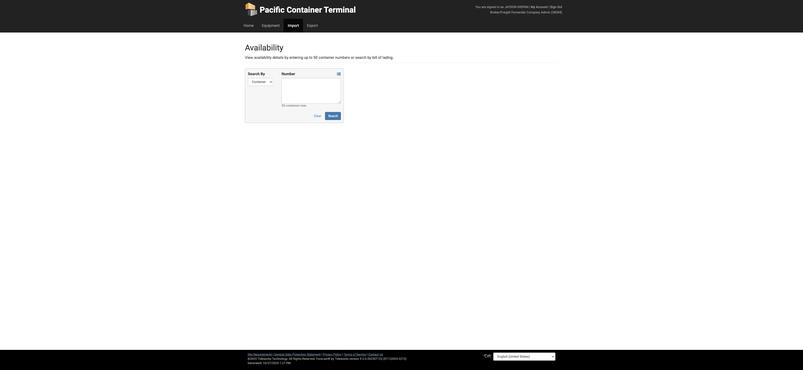 Task type: locate. For each thing, give the bounding box(es) containing it.
show list image
[[337, 72, 341, 76]]

1 horizontal spatial of
[[378, 55, 382, 60]]

search for search
[[328, 114, 338, 118]]

site requirements | general data protection statement | privacy policy | terms of service | contact us ©2023 tideworks technology. all rights reserved. forecast® by tideworks version 9.5.0.202307122 (07122023-2213) generated: 10/27/2023 1:27 pm
[[248, 353, 406, 365]]

search right clear button
[[328, 114, 338, 118]]

of inside site requirements | general data protection statement | privacy policy | terms of service | contact us ©2023 tideworks technology. all rights reserved. forecast® by tideworks version 9.5.0.202307122 (07122023-2213) generated: 10/27/2023 1:27 pm
[[353, 353, 356, 357]]

1 vertical spatial of
[[353, 353, 356, 357]]

0 horizontal spatial of
[[353, 353, 356, 357]]

of
[[378, 55, 382, 60], [353, 353, 356, 357]]

general data protection statement link
[[274, 353, 321, 357]]

my
[[531, 5, 535, 9]]

of right bill
[[378, 55, 382, 60]]

search left by
[[248, 72, 260, 76]]

search
[[355, 55, 367, 60]]

numbers
[[335, 55, 350, 60]]

by down privacy policy link
[[331, 358, 334, 361]]

data
[[285, 353, 291, 357]]

1 vertical spatial 50
[[282, 104, 285, 108]]

entering
[[289, 55, 303, 60]]

| left the sign at the top
[[549, 5, 549, 9]]

by right "details"
[[285, 55, 288, 60]]

search
[[248, 72, 260, 76], [328, 114, 338, 118]]

©2023 tideworks
[[248, 358, 271, 361]]

2213)
[[399, 358, 406, 361]]

to
[[309, 55, 312, 60]]

terminal
[[324, 5, 356, 15]]

50 right to on the left
[[313, 55, 318, 60]]

service
[[356, 353, 366, 357]]

bill
[[372, 55, 377, 60]]

1 vertical spatial search
[[328, 114, 338, 118]]

|
[[529, 5, 530, 9], [549, 5, 549, 9], [273, 353, 274, 357], [321, 353, 322, 357], [342, 353, 343, 357], [367, 353, 368, 357]]

containers
[[286, 104, 300, 108]]

by
[[261, 72, 265, 76]]

0 vertical spatial search
[[248, 72, 260, 76]]

of up version
[[353, 353, 356, 357]]

contact
[[368, 353, 379, 357]]

pacific
[[260, 5, 285, 15]]

9.5.0.202307122
[[360, 358, 383, 361]]

0 horizontal spatial search
[[248, 72, 260, 76]]

by
[[285, 55, 288, 60], [367, 55, 371, 60], [331, 358, 334, 361]]

| left my
[[529, 5, 530, 9]]

| left general
[[273, 353, 274, 357]]

1:27
[[280, 362, 285, 365]]

max
[[301, 104, 306, 108]]

0 horizontal spatial 50
[[282, 104, 285, 108]]

forecast®
[[316, 358, 330, 361]]

equipment
[[262, 23, 280, 28]]

availability
[[245, 43, 283, 52]]

export button
[[303, 19, 322, 32]]

as
[[500, 5, 504, 9]]

0 vertical spatial of
[[378, 55, 382, 60]]

0 horizontal spatial by
[[285, 55, 288, 60]]

site requirements link
[[248, 353, 272, 357]]

1 horizontal spatial 50
[[313, 55, 318, 60]]

50 left the containers
[[282, 104, 285, 108]]

1 horizontal spatial by
[[331, 358, 334, 361]]

details
[[273, 55, 284, 60]]

contact us link
[[368, 353, 383, 357]]

home
[[244, 23, 254, 28]]

are
[[482, 5, 486, 9]]

you are signed in as jayson gispan | my account | sign out broker/freight forwarder company admin (38284)
[[475, 5, 562, 14]]

by left bill
[[367, 55, 371, 60]]

sign
[[550, 5, 556, 9]]

search inside button
[[328, 114, 338, 118]]

home button
[[240, 19, 258, 32]]

gispan
[[517, 5, 528, 9]]

by inside site requirements | general data protection statement | privacy policy | terms of service | contact us ©2023 tideworks technology. all rights reserved. forecast® by tideworks version 9.5.0.202307122 (07122023-2213) generated: 10/27/2023 1:27 pm
[[331, 358, 334, 361]]

or
[[351, 55, 354, 60]]

50
[[313, 55, 318, 60], [282, 104, 285, 108]]

view
[[245, 55, 253, 60]]

2 horizontal spatial by
[[367, 55, 371, 60]]

1 horizontal spatial search
[[328, 114, 338, 118]]

policy
[[333, 353, 341, 357]]

sign out link
[[550, 5, 562, 9]]

tideworks
[[335, 358, 349, 361]]



Task type: describe. For each thing, give the bounding box(es) containing it.
privacy policy link
[[323, 353, 341, 357]]

| up forecast®
[[321, 353, 322, 357]]

10/27/2023
[[263, 362, 279, 365]]

privacy
[[323, 353, 333, 357]]

requirements
[[253, 353, 272, 357]]

company
[[527, 10, 540, 14]]

you
[[475, 5, 481, 9]]

(07122023-
[[383, 358, 399, 361]]

search button
[[325, 112, 341, 120]]

export
[[307, 23, 318, 28]]

pacific container terminal link
[[245, 0, 356, 19]]

account
[[536, 5, 548, 9]]

| up 9.5.0.202307122
[[367, 353, 368, 357]]

rights
[[293, 358, 302, 361]]

signed
[[487, 5, 496, 9]]

view availability details by entering up to 50 container numbers or search by bill of lading.
[[245, 55, 394, 60]]

search for search by
[[248, 72, 260, 76]]

statement
[[307, 353, 321, 357]]

50 containers max
[[282, 104, 306, 108]]

broker/freight
[[490, 10, 511, 14]]

general
[[274, 353, 284, 357]]

out
[[557, 5, 562, 9]]

number
[[282, 72, 295, 76]]

container
[[287, 5, 322, 15]]

site
[[248, 353, 253, 357]]

technology.
[[272, 358, 288, 361]]

equipment button
[[258, 19, 284, 32]]

import button
[[284, 19, 303, 32]]

| up tideworks
[[342, 353, 343, 357]]

pacific container terminal
[[260, 5, 356, 15]]

in
[[497, 5, 500, 9]]

terms
[[344, 353, 352, 357]]

import
[[288, 23, 299, 28]]

terms of service link
[[344, 353, 366, 357]]

up
[[304, 55, 308, 60]]

generated:
[[248, 362, 262, 365]]

my account link
[[531, 5, 548, 9]]

container
[[319, 55, 334, 60]]

all
[[289, 358, 292, 361]]

availability
[[254, 55, 272, 60]]

clear
[[314, 114, 321, 118]]

admin
[[541, 10, 550, 14]]

reserved.
[[302, 358, 315, 361]]

(38284)
[[551, 10, 562, 14]]

protection
[[292, 353, 306, 357]]

version
[[349, 358, 359, 361]]

forwarder
[[511, 10, 526, 14]]

Number text field
[[282, 78, 341, 104]]

pm
[[286, 362, 291, 365]]

0 vertical spatial 50
[[313, 55, 318, 60]]

jayson
[[505, 5, 517, 9]]

clear button
[[311, 112, 324, 120]]

lading.
[[382, 55, 394, 60]]

us
[[380, 353, 383, 357]]

search by
[[248, 72, 265, 76]]



Task type: vqa. For each thing, say whether or not it's contained in the screenshot.
by in the site requirements | general data protection statement | privacy policy | terms of service | contact us ©2023 tideworks technology. all rights reserved. forecast® by tideworks version 9.5.0.202307122 (07122023-2213) generated: 10/27/2023 1:27 pm
yes



